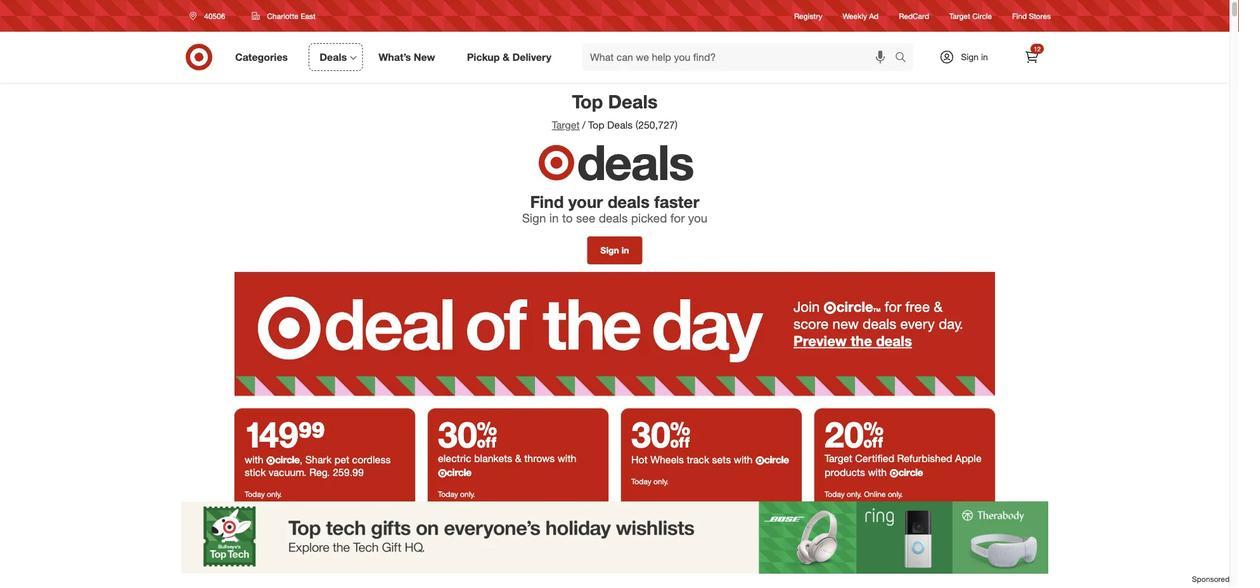 Task type: locate. For each thing, give the bounding box(es) containing it.
2 horizontal spatial sign
[[962, 51, 979, 62]]

0 horizontal spatial sign
[[522, 210, 546, 225]]

0 vertical spatial target
[[950, 11, 971, 21]]

today only. down electric on the bottom
[[438, 489, 476, 499]]

with up the stick at left
[[245, 454, 266, 466]]

1 30 from the left
[[438, 412, 497, 456]]

find left stores
[[1013, 11, 1028, 21]]

sponsored
[[1193, 575, 1230, 584]]

deals down (250,727)
[[577, 132, 694, 191]]

see
[[576, 210, 596, 225]]

circle inside '30 electric blankets & throws with circle'
[[447, 466, 472, 479]]

& inside '30 electric blankets & throws with circle'
[[515, 452, 522, 465]]

0 horizontal spatial &
[[503, 51, 510, 63]]

1 horizontal spatial sign
[[601, 245, 620, 256]]

only. left online
[[847, 489, 862, 499]]

& right pickup
[[503, 51, 510, 63]]

30 inside '30 electric blankets & throws with circle'
[[438, 412, 497, 456]]

target
[[950, 11, 971, 21], [552, 119, 580, 131], [825, 452, 853, 465]]

2 vertical spatial target
[[825, 452, 853, 465]]

deals
[[320, 51, 347, 63], [609, 90, 658, 113], [608, 119, 633, 131]]

1 vertical spatial deals
[[609, 90, 658, 113]]

in down find your deals faster sign in to see deals picked for you
[[622, 245, 630, 256]]

30
[[438, 412, 497, 456], [632, 412, 691, 456]]

electric
[[438, 452, 472, 465]]

only.
[[654, 477, 669, 486], [267, 489, 282, 499], [461, 489, 476, 499], [847, 489, 862, 499], [888, 489, 904, 499]]

40506 button
[[181, 4, 239, 27]]

sign down find your deals faster sign in to see deals picked for you
[[601, 245, 620, 256]]

2 horizontal spatial today only.
[[632, 477, 669, 486]]

deals right the
[[877, 332, 913, 350]]

to
[[562, 210, 573, 225]]

0 horizontal spatial sign in
[[601, 245, 630, 256]]

deals up (250,727)
[[609, 90, 658, 113]]

0 horizontal spatial for
[[671, 210, 685, 225]]

today for electric blankets & throws with
[[438, 489, 458, 499]]

, shark pet cordless stick vacuum. reg. 259.99
[[245, 454, 391, 479]]

0 horizontal spatial in
[[550, 210, 559, 225]]

◎
[[824, 301, 837, 315]]

with right throws
[[558, 452, 577, 465]]

today
[[632, 477, 652, 486], [245, 489, 265, 499], [438, 489, 458, 499], [825, 489, 845, 499]]

weekly ad link
[[843, 10, 879, 21]]

0 horizontal spatial target
[[552, 119, 580, 131]]

20
[[825, 412, 884, 456]]

only. for with
[[267, 489, 282, 499]]

0 vertical spatial sign
[[962, 51, 979, 62]]

with inside target certified refurbished apple products with
[[869, 466, 887, 479]]

in
[[982, 51, 989, 62], [550, 210, 559, 225], [622, 245, 630, 256]]

certified
[[856, 452, 895, 465]]

target image
[[537, 142, 577, 183]]

1 horizontal spatial in
[[622, 245, 630, 256]]

sign in button
[[587, 236, 643, 264]]

target for target certified refurbished apple products with
[[825, 452, 853, 465]]

top
[[572, 90, 603, 113], [588, 119, 605, 131]]

target left 'circle'
[[950, 11, 971, 21]]

today down electric on the bottom
[[438, 489, 458, 499]]

target inside target certified refurbished apple products with
[[825, 452, 853, 465]]

what's new link
[[368, 43, 451, 71]]

1 horizontal spatial 30
[[632, 412, 691, 456]]

pet
[[335, 454, 350, 466]]

with inside '30 electric blankets & throws with circle'
[[558, 452, 577, 465]]

charlotte east
[[267, 11, 316, 21]]

1 horizontal spatial target
[[825, 452, 853, 465]]

today only. down the stick at left
[[245, 489, 282, 499]]

target inside target circle link
[[950, 11, 971, 21]]

& inside for free & score new deals every day. preview the deals
[[934, 298, 943, 315]]

redcard
[[899, 11, 930, 21]]

join
[[794, 298, 820, 315]]

stick
[[245, 466, 266, 479]]

sign left to
[[522, 210, 546, 225]]

today down the stick at left
[[245, 489, 265, 499]]

target for target circle
[[950, 11, 971, 21]]

sign in
[[962, 51, 989, 62], [601, 245, 630, 256]]

target deal of the day image for hot wheels track sets with
[[622, 504, 802, 587]]

0 vertical spatial sign in
[[962, 51, 989, 62]]

wheels
[[651, 454, 684, 466]]

30 electric blankets & throws with circle
[[438, 412, 577, 479]]

advertisement region
[[0, 502, 1230, 574]]

2 horizontal spatial &
[[934, 298, 943, 315]]

today only. for with
[[245, 489, 282, 499]]

preview
[[794, 332, 847, 350]]

apple
[[956, 452, 982, 465]]

0 vertical spatial top
[[572, 90, 603, 113]]

1 vertical spatial top
[[588, 119, 605, 131]]

charlotte
[[267, 11, 299, 21]]

deals
[[577, 132, 694, 191], [608, 191, 650, 211], [599, 210, 628, 225], [863, 315, 897, 333], [877, 332, 913, 350]]

free
[[906, 298, 931, 315]]

0 vertical spatial for
[[671, 210, 685, 225]]

& right free
[[934, 298, 943, 315]]

target deal of the day image for with
[[235, 504, 415, 587]]

2 30 from the left
[[632, 412, 691, 456]]

weekly
[[843, 11, 868, 21]]

today only. for hot wheels track sets with
[[632, 477, 669, 486]]

registry
[[795, 11, 823, 21]]

/
[[583, 119, 586, 131]]

categories
[[235, 51, 288, 63]]

today down hot
[[632, 477, 652, 486]]

circle
[[837, 298, 874, 315], [275, 454, 300, 466], [765, 454, 789, 466], [447, 466, 472, 479], [899, 466, 924, 479]]

find inside find your deals faster sign in to see deals picked for you
[[530, 191, 564, 211]]

1 vertical spatial for
[[885, 298, 902, 315]]

1 vertical spatial sign
[[522, 210, 546, 225]]

target deal of the day image
[[235, 272, 996, 396], [235, 504, 415, 587], [428, 504, 609, 587], [622, 504, 802, 587], [815, 504, 996, 587]]

weekly ad
[[843, 11, 879, 21]]

today for target certified refurbished apple products with
[[825, 489, 845, 499]]

1 vertical spatial sign in
[[601, 245, 630, 256]]

sign in link
[[929, 43, 1008, 71]]

find left the your
[[530, 191, 564, 211]]

1 vertical spatial find
[[530, 191, 564, 211]]

top right /
[[588, 119, 605, 131]]

sign
[[962, 51, 979, 62], [522, 210, 546, 225], [601, 245, 620, 256]]

only. down the wheels
[[654, 477, 669, 486]]

in left to
[[550, 210, 559, 225]]

only. down electric on the bottom
[[461, 489, 476, 499]]

0 horizontal spatial find
[[530, 191, 564, 211]]

pickup & delivery link
[[456, 43, 568, 71]]

redcard link
[[899, 10, 930, 21]]

circle
[[973, 11, 993, 21]]

12
[[1034, 45, 1041, 53]]

what's new
[[379, 51, 435, 63]]

0 horizontal spatial today only.
[[245, 489, 282, 499]]

circle for hot wheels track sets with
[[765, 454, 789, 466]]

today only. down hot
[[632, 477, 669, 486]]

tm
[[874, 307, 881, 313]]

0 horizontal spatial 30
[[438, 412, 497, 456]]

sign in down target circle link
[[962, 51, 989, 62]]

& left throws
[[515, 452, 522, 465]]

1 vertical spatial &
[[934, 298, 943, 315]]

deals right /
[[608, 119, 633, 131]]

&
[[503, 51, 510, 63], [934, 298, 943, 315], [515, 452, 522, 465]]

with down certified
[[869, 466, 887, 479]]

today for hot wheels track sets with
[[632, 477, 652, 486]]

categories link
[[225, 43, 304, 71]]

find stores
[[1013, 11, 1052, 21]]

259.99
[[333, 466, 364, 479]]

the
[[851, 332, 873, 350]]

sign in down find your deals faster sign in to see deals picked for you
[[601, 245, 630, 256]]

2 vertical spatial sign
[[601, 245, 620, 256]]

for right the 'tm' in the right of the page
[[885, 298, 902, 315]]

deals left what's
[[320, 51, 347, 63]]

stores
[[1030, 11, 1052, 21]]

sets
[[713, 454, 732, 466]]

top up /
[[572, 90, 603, 113]]

in inside find your deals faster sign in to see deals picked for you
[[550, 210, 559, 225]]

2 horizontal spatial in
[[982, 51, 989, 62]]

only. for electric blankets & throws with
[[461, 489, 476, 499]]

in down 'circle'
[[982, 51, 989, 62]]

only. down vacuum.
[[267, 489, 282, 499]]

target deal of the day image for electric blankets & throws with
[[428, 504, 609, 587]]

30 for 30 electric blankets & throws with circle
[[438, 412, 497, 456]]

for left you
[[671, 210, 685, 225]]

1 horizontal spatial find
[[1013, 11, 1028, 21]]

with
[[558, 452, 577, 465], [245, 454, 266, 466], [734, 454, 753, 466], [869, 466, 887, 479]]

sign down target circle link
[[962, 51, 979, 62]]

0 vertical spatial find
[[1013, 11, 1028, 21]]

2 vertical spatial &
[[515, 452, 522, 465]]

1 horizontal spatial for
[[885, 298, 902, 315]]

2 horizontal spatial target
[[950, 11, 971, 21]]

sign inside the sign in button
[[601, 245, 620, 256]]

delivery
[[513, 51, 552, 63]]

today only.
[[632, 477, 669, 486], [245, 489, 282, 499], [438, 489, 476, 499]]

target left /
[[552, 119, 580, 131]]

1 vertical spatial target
[[552, 119, 580, 131]]

target certified refurbished apple products with
[[825, 452, 982, 479]]

today only. online only.
[[825, 489, 904, 499]]

(250,727)
[[636, 119, 678, 131]]

deals link
[[309, 43, 363, 71]]

1 vertical spatial in
[[550, 210, 559, 225]]

2 vertical spatial in
[[622, 245, 630, 256]]

1 horizontal spatial &
[[515, 452, 522, 465]]

reg.
[[310, 466, 330, 479]]

target up the products
[[825, 452, 853, 465]]

target circle link
[[950, 10, 993, 21]]

today down the products
[[825, 489, 845, 499]]

shark
[[305, 454, 332, 466]]



Task type: describe. For each thing, give the bounding box(es) containing it.
you
[[689, 210, 708, 225]]

hot
[[632, 454, 648, 466]]

1 horizontal spatial sign in
[[962, 51, 989, 62]]

0 vertical spatial deals
[[320, 51, 347, 63]]

track
[[687, 454, 710, 466]]

149
[[245, 412, 299, 456]]

today for with
[[245, 489, 265, 499]]

refurbished
[[898, 452, 953, 465]]

your
[[569, 191, 603, 211]]

target link
[[552, 119, 580, 131]]

picked
[[631, 210, 668, 225]]

deals right see
[[599, 210, 628, 225]]

online
[[865, 489, 886, 499]]

in inside button
[[622, 245, 630, 256]]

for inside for free & score new deals every day. preview the deals
[[885, 298, 902, 315]]

for inside find your deals faster sign in to see deals picked for you
[[671, 210, 685, 225]]

charlotte east button
[[244, 4, 324, 27]]

search button
[[890, 43, 920, 74]]

2 vertical spatial deals
[[608, 119, 633, 131]]

faster
[[655, 191, 700, 211]]

only. right online
[[888, 489, 904, 499]]

149 99
[[245, 412, 325, 456]]

find stores link
[[1013, 10, 1052, 21]]

find your deals faster sign in to see deals picked for you
[[522, 191, 708, 225]]

pickup & delivery
[[467, 51, 552, 63]]

sign in inside button
[[601, 245, 630, 256]]

What can we help you find? suggestions appear below search field
[[583, 43, 899, 71]]

1 horizontal spatial today only.
[[438, 489, 476, 499]]

99
[[299, 412, 325, 456]]

throws
[[525, 452, 555, 465]]

circle for with
[[275, 454, 300, 466]]

with right sets at the right of the page
[[734, 454, 753, 466]]

what's
[[379, 51, 411, 63]]

search
[[890, 52, 920, 64]]

0 vertical spatial &
[[503, 51, 510, 63]]

join ◎ circle tm
[[794, 298, 881, 315]]

sign inside 'sign in' link
[[962, 51, 979, 62]]

0 vertical spatial in
[[982, 51, 989, 62]]

target deal of the day image for target certified refurbished apple products with
[[815, 504, 996, 587]]

new
[[414, 51, 435, 63]]

ad
[[870, 11, 879, 21]]

east
[[301, 11, 316, 21]]

circle for target certified refurbished apple products with
[[899, 466, 924, 479]]

for free & score new deals every day. preview the deals
[[794, 298, 964, 350]]

deals right the your
[[608, 191, 650, 211]]

vacuum.
[[269, 466, 307, 479]]

target inside top deals target / top deals (250,727)
[[552, 119, 580, 131]]

products
[[825, 466, 866, 479]]

only. for target certified refurbished apple products with
[[847, 489, 862, 499]]

sign inside find your deals faster sign in to see deals picked for you
[[522, 210, 546, 225]]

registry link
[[795, 10, 823, 21]]

cordless
[[352, 454, 391, 466]]

,
[[300, 454, 303, 466]]

every
[[901, 315, 935, 333]]

30 for 30
[[632, 412, 691, 456]]

top deals target / top deals (250,727)
[[552, 90, 678, 131]]

score
[[794, 315, 829, 333]]

day.
[[939, 315, 964, 333]]

blankets
[[474, 452, 513, 465]]

pickup
[[467, 51, 500, 63]]

12 link
[[1019, 43, 1046, 71]]

find for stores
[[1013, 11, 1028, 21]]

only. for hot wheels track sets with
[[654, 477, 669, 486]]

40506
[[204, 11, 225, 21]]

deals down the 'tm' in the right of the page
[[863, 315, 897, 333]]

find for your
[[530, 191, 564, 211]]

target circle
[[950, 11, 993, 21]]

new
[[833, 315, 859, 333]]

hot wheels track sets with
[[632, 454, 756, 466]]



Task type: vqa. For each thing, say whether or not it's contained in the screenshot.
Charlotte
yes



